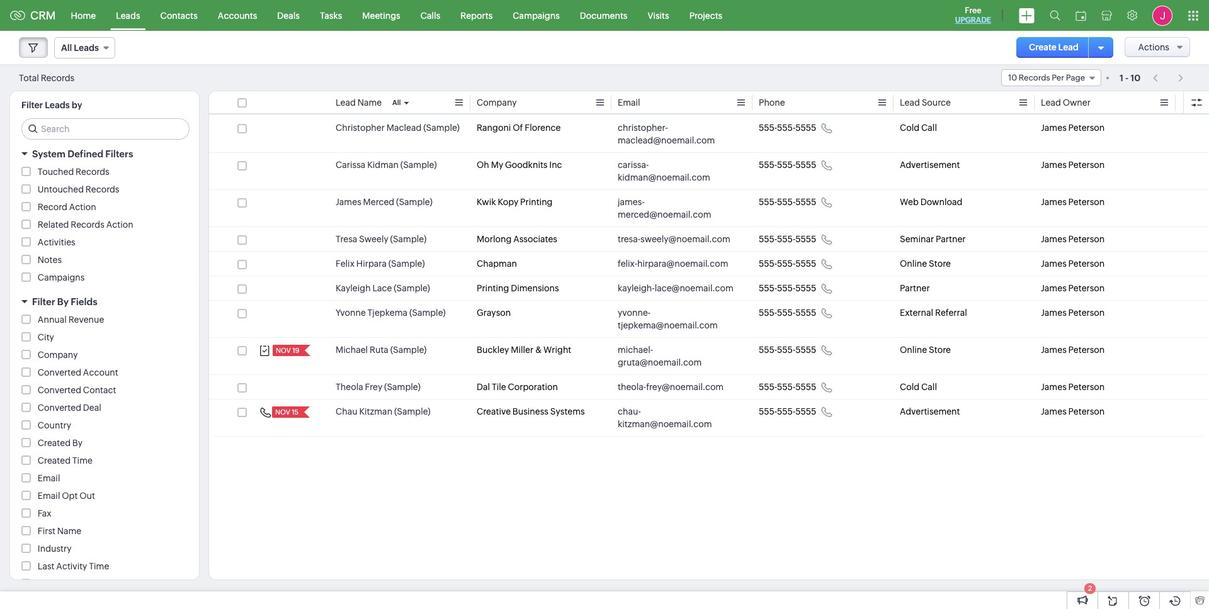 Task type: locate. For each thing, give the bounding box(es) containing it.
filter leads by
[[21, 100, 82, 110]]

row group containing christopher maclead (sample)
[[209, 116, 1210, 437]]

2 converted from the top
[[38, 386, 81, 396]]

created down country
[[38, 439, 71, 449]]

felix
[[336, 259, 355, 269]]

james for theola-frey@noemail.com
[[1041, 382, 1067, 393]]

1 vertical spatial store
[[929, 345, 951, 355]]

555-555-5555 for yvonne- tjepkema@noemail.com
[[759, 308, 817, 318]]

leads
[[116, 10, 140, 20], [74, 43, 99, 53], [45, 100, 70, 110]]

3 james peterson from the top
[[1041, 197, 1105, 207]]

buckley miller & wright
[[477, 345, 572, 355]]

company down city on the left of page
[[38, 350, 78, 360]]

by up annual revenue
[[57, 297, 69, 307]]

0 vertical spatial created
[[38, 439, 71, 449]]

0 horizontal spatial action
[[69, 202, 96, 212]]

1 horizontal spatial action
[[106, 220, 133, 230]]

1 555-555-5555 from the top
[[759, 123, 817, 133]]

0 vertical spatial campaigns
[[513, 10, 560, 20]]

miller
[[511, 345, 534, 355]]

(sample) right merced at the left top of page
[[396, 197, 433, 207]]

peterson for christopher- maclead@noemail.com
[[1069, 123, 1105, 133]]

james for carissa- kidman@noemail.com
[[1041, 160, 1067, 170]]

2 cold call from the top
[[900, 382, 937, 393]]

filter by fields button
[[10, 291, 199, 313]]

chau kitzman (sample)
[[336, 407, 431, 417]]

kayleigh-lace@noemail.com
[[618, 284, 734, 294]]

1 horizontal spatial company
[[477, 98, 517, 108]]

(sample) right frey
[[384, 382, 421, 393]]

profile element
[[1145, 0, 1181, 31]]

4 peterson from the top
[[1069, 234, 1105, 244]]

3 converted from the top
[[38, 403, 81, 413]]

0 vertical spatial printing
[[520, 197, 553, 207]]

calendar image
[[1076, 10, 1087, 20]]

records for 10
[[1019, 73, 1051, 83]]

leads link
[[106, 0, 150, 31]]

0 vertical spatial name
[[358, 98, 382, 108]]

2 created from the top
[[38, 456, 71, 466]]

0 horizontal spatial leads
[[45, 100, 70, 110]]

555-555-5555 for chau- kitzman@noemail.com
[[759, 407, 817, 417]]

nov for michael
[[276, 347, 291, 355]]

online store for michael- gruta@noemail.com
[[900, 345, 951, 355]]

record action
[[38, 202, 96, 212]]

4 5555 from the top
[[796, 234, 817, 244]]

1 vertical spatial all
[[393, 99, 401, 106]]

page
[[1066, 73, 1086, 83]]

peterson for carissa- kidman@noemail.com
[[1069, 160, 1105, 170]]

filter for filter by fields
[[32, 297, 55, 307]]

chau- kitzman@noemail.com link
[[618, 406, 734, 431]]

navigation
[[1147, 69, 1191, 87]]

1 horizontal spatial by
[[72, 439, 83, 449]]

1 horizontal spatial all
[[393, 99, 401, 106]]

5 james peterson from the top
[[1041, 259, 1105, 269]]

1 created from the top
[[38, 439, 71, 449]]

2 store from the top
[[929, 345, 951, 355]]

1 call from the top
[[922, 123, 937, 133]]

james peterson for yvonne- tjepkema@noemail.com
[[1041, 308, 1105, 318]]

goodknits
[[505, 160, 548, 170]]

filter down total
[[21, 100, 43, 110]]

0 horizontal spatial 10
[[1009, 73, 1018, 83]]

system defined filters
[[32, 149, 133, 159]]

6 555-555-5555 from the top
[[759, 284, 817, 294]]

leads for filter leads by
[[45, 100, 70, 110]]

records down defined at the left top of page
[[76, 167, 109, 177]]

row group
[[209, 116, 1210, 437]]

1 vertical spatial name
[[57, 527, 81, 537]]

2 horizontal spatial leads
[[116, 10, 140, 20]]

by up the created time
[[72, 439, 83, 449]]

lead source
[[900, 98, 951, 108]]

james peterson for theola-frey@noemail.com
[[1041, 382, 1105, 393]]

james inside "link"
[[336, 197, 361, 207]]

1 online from the top
[[900, 259, 928, 269]]

7 5555 from the top
[[796, 308, 817, 318]]

555-555-5555 for christopher- maclead@noemail.com
[[759, 123, 817, 133]]

lead for lead owner
[[1041, 98, 1062, 108]]

0 vertical spatial leads
[[116, 10, 140, 20]]

filter up annual
[[32, 297, 55, 307]]

(sample) inside "link"
[[396, 197, 433, 207]]

All Leads field
[[54, 37, 115, 59]]

leads inside field
[[74, 43, 99, 53]]

(sample) for kayleigh lace (sample)
[[394, 284, 430, 294]]

1 peterson from the top
[[1069, 123, 1105, 133]]

0 vertical spatial cold call
[[900, 123, 937, 133]]

contacts
[[160, 10, 198, 20]]

0 horizontal spatial printing
[[477, 284, 509, 294]]

2 last from the top
[[38, 580, 55, 590]]

9 555-555-5555 from the top
[[759, 382, 817, 393]]

1 vertical spatial online
[[900, 345, 928, 355]]

time right activity
[[89, 562, 109, 572]]

2 vertical spatial converted
[[38, 403, 81, 413]]

online store for felix-hirpara@noemail.com
[[900, 259, 951, 269]]

0 horizontal spatial company
[[38, 350, 78, 360]]

records down touched records
[[86, 185, 119, 195]]

printing up grayson
[[477, 284, 509, 294]]

1 vertical spatial created
[[38, 456, 71, 466]]

1 vertical spatial action
[[106, 220, 133, 230]]

1 vertical spatial nov
[[275, 409, 290, 416]]

converted
[[38, 368, 81, 378], [38, 386, 81, 396], [38, 403, 81, 413]]

10 inside 10 records per page field
[[1009, 73, 1018, 83]]

1 vertical spatial time
[[89, 562, 109, 572]]

online store
[[900, 259, 951, 269], [900, 345, 951, 355]]

lead right create
[[1059, 42, 1079, 52]]

lead up "christopher" at the top left of page
[[336, 98, 356, 108]]

555-555-5555 for tresa-sweely@noemail.com
[[759, 234, 817, 244]]

create lead
[[1029, 42, 1079, 52]]

felix-
[[618, 259, 638, 269]]

0 vertical spatial action
[[69, 202, 96, 212]]

(sample) for tresa sweely (sample)
[[390, 234, 427, 244]]

per
[[1052, 73, 1065, 83]]

records left per
[[1019, 73, 1051, 83]]

peterson for kayleigh-lace@noemail.com
[[1069, 284, 1105, 294]]

0 vertical spatial time
[[72, 456, 93, 466]]

8 5555 from the top
[[796, 345, 817, 355]]

0 vertical spatial filter
[[21, 100, 43, 110]]

2 online from the top
[[900, 345, 928, 355]]

christopher maclead (sample)
[[336, 123, 460, 133]]

0 vertical spatial partner
[[936, 234, 966, 244]]

calls link
[[411, 0, 451, 31]]

oh
[[477, 160, 489, 170]]

projects
[[690, 10, 723, 20]]

touched
[[38, 167, 74, 177]]

james for yvonne- tjepkema@noemail.com
[[1041, 308, 1067, 318]]

2 vertical spatial name
[[56, 580, 81, 590]]

(sample) right kitzman
[[394, 407, 431, 417]]

1 vertical spatial advertisement
[[900, 407, 961, 417]]

call for theola-frey@noemail.com
[[922, 382, 937, 393]]

8 555-555-5555 from the top
[[759, 345, 817, 355]]

online down "seminar"
[[900, 259, 928, 269]]

0 vertical spatial call
[[922, 123, 937, 133]]

related
[[38, 220, 69, 230]]

1 vertical spatial by
[[72, 439, 83, 449]]

2 vertical spatial email
[[38, 491, 60, 502]]

email down the created time
[[38, 474, 60, 484]]

555-
[[759, 123, 778, 133], [778, 123, 796, 133], [759, 160, 778, 170], [778, 160, 796, 170], [759, 197, 778, 207], [778, 197, 796, 207], [759, 234, 778, 244], [778, 234, 796, 244], [759, 259, 778, 269], [778, 259, 796, 269], [759, 284, 778, 294], [778, 284, 796, 294], [759, 308, 778, 318], [778, 308, 796, 318], [759, 345, 778, 355], [778, 345, 796, 355], [759, 382, 778, 393], [778, 382, 796, 393], [759, 407, 778, 417], [778, 407, 796, 417]]

(sample) right sweely
[[390, 234, 427, 244]]

tresa-
[[618, 234, 641, 244]]

last
[[38, 562, 55, 572], [38, 580, 55, 590]]

james peterson for kayleigh-lace@noemail.com
[[1041, 284, 1105, 294]]

leads for all leads
[[74, 43, 99, 53]]

10 james peterson from the top
[[1041, 407, 1105, 417]]

tresa sweely (sample)
[[336, 234, 427, 244]]

kopy
[[498, 197, 519, 207]]

morlong
[[477, 234, 512, 244]]

5 5555 from the top
[[796, 259, 817, 269]]

converted up "converted deal"
[[38, 386, 81, 396]]

actions
[[1139, 42, 1170, 52]]

2 5555 from the top
[[796, 160, 817, 170]]

1 cold from the top
[[900, 123, 920, 133]]

0 horizontal spatial all
[[61, 43, 72, 53]]

online store down 'external referral'
[[900, 345, 951, 355]]

1 vertical spatial converted
[[38, 386, 81, 396]]

theola-frey@noemail.com
[[618, 382, 724, 393]]

name down activity
[[56, 580, 81, 590]]

(sample) for carissa kidman (sample)
[[401, 160, 437, 170]]

converted account
[[38, 368, 118, 378]]

store down seminar partner
[[929, 259, 951, 269]]

owner
[[1063, 98, 1091, 108]]

felix-hirpara@noemail.com
[[618, 259, 729, 269]]

free
[[965, 6, 982, 15]]

company up the rangoni on the top left of the page
[[477, 98, 517, 108]]

(sample) for michael ruta (sample)
[[390, 345, 427, 355]]

0 vertical spatial all
[[61, 43, 72, 53]]

store
[[929, 259, 951, 269], [929, 345, 951, 355]]

6 peterson from the top
[[1069, 284, 1105, 294]]

all for all
[[393, 99, 401, 106]]

converted for converted contact
[[38, 386, 81, 396]]

by for created
[[72, 439, 83, 449]]

converted for converted account
[[38, 368, 81, 378]]

james peterson for christopher- maclead@noemail.com
[[1041, 123, 1105, 133]]

campaigns right reports
[[513, 10, 560, 20]]

peterson
[[1069, 123, 1105, 133], [1069, 160, 1105, 170], [1069, 197, 1105, 207], [1069, 234, 1105, 244], [1069, 259, 1105, 269], [1069, 284, 1105, 294], [1069, 308, 1105, 318], [1069, 345, 1105, 355], [1069, 382, 1105, 393], [1069, 407, 1105, 417]]

7 james peterson from the top
[[1041, 308, 1105, 318]]

1 converted from the top
[[38, 368, 81, 378]]

cold
[[900, 123, 920, 133], [900, 382, 920, 393]]

created for created by
[[38, 439, 71, 449]]

cold for theola-frey@noemail.com
[[900, 382, 920, 393]]

0 vertical spatial cold
[[900, 123, 920, 133]]

10 left per
[[1009, 73, 1018, 83]]

email up the christopher-
[[618, 98, 640, 108]]

(sample) right kidman
[[401, 160, 437, 170]]

(sample) right lace
[[394, 284, 430, 294]]

name up "christopher" at the top left of page
[[358, 98, 382, 108]]

contacts link
[[150, 0, 208, 31]]

partner up external
[[900, 284, 930, 294]]

9 5555 from the top
[[796, 382, 817, 393]]

out
[[80, 491, 95, 502]]

time
[[72, 456, 93, 466], [89, 562, 109, 572]]

1 james peterson from the top
[[1041, 123, 1105, 133]]

10 555-555-5555 from the top
[[759, 407, 817, 417]]

all up christopher maclead (sample)
[[393, 99, 401, 106]]

0 horizontal spatial campaigns
[[38, 273, 85, 283]]

(sample) right tjepkema
[[409, 308, 446, 318]]

5555 for carissa- kidman@noemail.com
[[796, 160, 817, 170]]

store down 'external referral'
[[929, 345, 951, 355]]

5555 for tresa-sweely@noemail.com
[[796, 234, 817, 244]]

5555 for james- merced@noemail.com
[[796, 197, 817, 207]]

(sample) right maclead
[[424, 123, 460, 133]]

2 cold from the top
[[900, 382, 920, 393]]

created down 'created by'
[[38, 456, 71, 466]]

1 online store from the top
[[900, 259, 951, 269]]

external
[[900, 308, 934, 318]]

james peterson for felix-hirpara@noemail.com
[[1041, 259, 1105, 269]]

online down external
[[900, 345, 928, 355]]

Search text field
[[22, 119, 189, 139]]

6 5555 from the top
[[796, 284, 817, 294]]

1 vertical spatial filter
[[32, 297, 55, 307]]

(sample) up kayleigh lace (sample)
[[389, 259, 425, 269]]

1 vertical spatial leads
[[74, 43, 99, 53]]

0 horizontal spatial partner
[[900, 284, 930, 294]]

online
[[900, 259, 928, 269], [900, 345, 928, 355]]

leads right home
[[116, 10, 140, 20]]

kayleigh lace (sample)
[[336, 284, 430, 294]]

converted up the converted contact at bottom
[[38, 368, 81, 378]]

1
[[1120, 73, 1124, 83]]

christopher maclead (sample) link
[[336, 122, 460, 134]]

0 vertical spatial store
[[929, 259, 951, 269]]

accounts link
[[208, 0, 267, 31]]

gruta@noemail.com
[[618, 358, 702, 368]]

2 555-555-5555 from the top
[[759, 160, 817, 170]]

lead for lead name
[[336, 98, 356, 108]]

10 right "-"
[[1131, 73, 1141, 83]]

online store down seminar partner
[[900, 259, 951, 269]]

name right first on the bottom left of the page
[[57, 527, 81, 537]]

morlong associates
[[477, 234, 558, 244]]

michael
[[336, 345, 368, 355]]

by inside dropdown button
[[57, 297, 69, 307]]

1 horizontal spatial campaigns
[[513, 10, 560, 20]]

1 5555 from the top
[[796, 123, 817, 133]]

all up the "total records"
[[61, 43, 72, 53]]

dal tile corporation
[[477, 382, 558, 393]]

555-555-5555
[[759, 123, 817, 133], [759, 160, 817, 170], [759, 197, 817, 207], [759, 234, 817, 244], [759, 259, 817, 269], [759, 284, 817, 294], [759, 308, 817, 318], [759, 345, 817, 355], [759, 382, 817, 393], [759, 407, 817, 417]]

records inside field
[[1019, 73, 1051, 83]]

6 james peterson from the top
[[1041, 284, 1105, 294]]

system
[[32, 149, 66, 159]]

all for all leads
[[61, 43, 72, 53]]

1 vertical spatial call
[[922, 382, 937, 393]]

theola-
[[618, 382, 647, 393]]

merced
[[363, 197, 395, 207]]

5 peterson from the top
[[1069, 259, 1105, 269]]

1 vertical spatial cold call
[[900, 382, 937, 393]]

10 peterson from the top
[[1069, 407, 1105, 417]]

name for first name
[[57, 527, 81, 537]]

2 call from the top
[[922, 382, 937, 393]]

3 5555 from the top
[[796, 197, 817, 207]]

(sample) right ruta
[[390, 345, 427, 355]]

1 store from the top
[[929, 259, 951, 269]]

theola-frey@noemail.com link
[[618, 381, 724, 394]]

1 advertisement from the top
[[900, 160, 961, 170]]

campaigns down notes
[[38, 273, 85, 283]]

yvonne tjepkema (sample)
[[336, 308, 446, 318]]

1 last from the top
[[38, 562, 55, 572]]

3 555-555-5555 from the top
[[759, 197, 817, 207]]

printing dimensions
[[477, 284, 559, 294]]

campaigns link
[[503, 0, 570, 31]]

records down record action
[[71, 220, 104, 230]]

last down industry
[[38, 562, 55, 572]]

3 peterson from the top
[[1069, 197, 1105, 207]]

0 vertical spatial advertisement
[[900, 160, 961, 170]]

phone
[[759, 98, 785, 108]]

2 advertisement from the top
[[900, 407, 961, 417]]

records left loading icon
[[41, 73, 74, 83]]

james for james- merced@noemail.com
[[1041, 197, 1067, 207]]

lead left 'source'
[[900, 98, 920, 108]]

nov
[[276, 347, 291, 355], [275, 409, 290, 416]]

0 vertical spatial online store
[[900, 259, 951, 269]]

4 james peterson from the top
[[1041, 234, 1105, 244]]

chau- kitzman@noemail.com
[[618, 407, 712, 430]]

sweely@noemail.com
[[641, 234, 731, 244]]

leads up loading icon
[[74, 43, 99, 53]]

converted up country
[[38, 403, 81, 413]]

8 james peterson from the top
[[1041, 345, 1105, 355]]

lead down 10 records per page field
[[1041, 98, 1062, 108]]

calls
[[421, 10, 441, 20]]

5 555-555-5555 from the top
[[759, 259, 817, 269]]

0 vertical spatial online
[[900, 259, 928, 269]]

2 vertical spatial leads
[[45, 100, 70, 110]]

maclead@noemail.com
[[618, 135, 715, 146]]

1 horizontal spatial leads
[[74, 43, 99, 53]]

0 vertical spatial email
[[618, 98, 640, 108]]

4 555-555-5555 from the top
[[759, 234, 817, 244]]

oh my goodknits inc
[[477, 160, 562, 170]]

partner right "seminar"
[[936, 234, 966, 244]]

carissa-
[[618, 160, 649, 170]]

last for last activity time
[[38, 562, 55, 572]]

action down untouched records
[[106, 220, 133, 230]]

crm link
[[10, 9, 56, 22]]

1 vertical spatial online store
[[900, 345, 951, 355]]

5555 for felix-hirpara@noemail.com
[[796, 259, 817, 269]]

0 vertical spatial last
[[38, 562, 55, 572]]

system defined filters button
[[10, 143, 199, 165]]

1 cold call from the top
[[900, 123, 937, 133]]

advertisement for chau- kitzman@noemail.com
[[900, 407, 961, 417]]

all inside field
[[61, 43, 72, 53]]

1 vertical spatial cold
[[900, 382, 920, 393]]

touched records
[[38, 167, 109, 177]]

create menu image
[[1019, 8, 1035, 23]]

upgrade
[[956, 16, 992, 25]]

cold call for christopher- maclead@noemail.com
[[900, 123, 937, 133]]

email up fax
[[38, 491, 60, 502]]

nov 15 link
[[272, 407, 300, 418]]

last down last activity time
[[38, 580, 55, 590]]

record
[[38, 202, 67, 212]]

total records
[[19, 73, 74, 83]]

nov left the '19'
[[276, 347, 291, 355]]

9 peterson from the top
[[1069, 382, 1105, 393]]

inc
[[550, 160, 562, 170]]

peterson for yvonne- tjepkema@noemail.com
[[1069, 308, 1105, 318]]

lead inside button
[[1059, 42, 1079, 52]]

7 555-555-5555 from the top
[[759, 308, 817, 318]]

leads left by in the top left of the page
[[45, 100, 70, 110]]

0 vertical spatial converted
[[38, 368, 81, 378]]

2 online store from the top
[[900, 345, 951, 355]]

1 horizontal spatial printing
[[520, 197, 553, 207]]

frey@noemail.com
[[647, 382, 724, 393]]

james
[[1041, 123, 1067, 133], [1041, 160, 1067, 170], [336, 197, 361, 207], [1041, 197, 1067, 207], [1041, 234, 1067, 244], [1041, 259, 1067, 269], [1041, 284, 1067, 294], [1041, 308, 1067, 318], [1041, 345, 1067, 355], [1041, 382, 1067, 393], [1041, 407, 1067, 417]]

printing right kopy
[[520, 197, 553, 207]]

2 james peterson from the top
[[1041, 160, 1105, 170]]

peterson for theola-frey@noemail.com
[[1069, 382, 1105, 393]]

james- merced@noemail.com link
[[618, 196, 734, 221]]

7 peterson from the top
[[1069, 308, 1105, 318]]

name for last name
[[56, 580, 81, 590]]

nov left 15 at the left bottom of page
[[275, 409, 290, 416]]

james for kayleigh-lace@noemail.com
[[1041, 284, 1067, 294]]

1 vertical spatial last
[[38, 580, 55, 590]]

0 vertical spatial by
[[57, 297, 69, 307]]

store for michael- gruta@noemail.com
[[929, 345, 951, 355]]

1 horizontal spatial partner
[[936, 234, 966, 244]]

0 horizontal spatial by
[[57, 297, 69, 307]]

2 peterson from the top
[[1069, 160, 1105, 170]]

time down 'created by'
[[72, 456, 93, 466]]

8 peterson from the top
[[1069, 345, 1105, 355]]

search element
[[1043, 0, 1069, 31]]

filter inside dropdown button
[[32, 297, 55, 307]]

action up related records action
[[69, 202, 96, 212]]

web
[[900, 197, 919, 207]]

search image
[[1050, 10, 1061, 21]]

9 james peterson from the top
[[1041, 382, 1105, 393]]

created for created time
[[38, 456, 71, 466]]

0 vertical spatial nov
[[276, 347, 291, 355]]

10 5555 from the top
[[796, 407, 817, 417]]



Task type: vqa. For each thing, say whether or not it's contained in the screenshot.
PROBABILITY
no



Task type: describe. For each thing, give the bounding box(es) containing it.
5555 for michael- gruta@noemail.com
[[796, 345, 817, 355]]

5555 for yvonne- tjepkema@noemail.com
[[796, 308, 817, 318]]

kidman
[[367, 160, 399, 170]]

1 horizontal spatial 10
[[1131, 73, 1141, 83]]

theola frey (sample) link
[[336, 381, 421, 394]]

555-555-5555 for felix-hirpara@noemail.com
[[759, 259, 817, 269]]

0 vertical spatial company
[[477, 98, 517, 108]]

fax
[[38, 509, 51, 519]]

555-555-5555 for james- merced@noemail.com
[[759, 197, 817, 207]]

accounts
[[218, 10, 257, 20]]

1 vertical spatial printing
[[477, 284, 509, 294]]

(sample) for chau kitzman (sample)
[[394, 407, 431, 417]]

visits
[[648, 10, 670, 20]]

cold call for theola-frey@noemail.com
[[900, 382, 937, 393]]

tjepkema@noemail.com
[[618, 321, 718, 331]]

carissa kidman (sample)
[[336, 160, 437, 170]]

nov 19 link
[[273, 345, 301, 357]]

lead for lead source
[[900, 98, 920, 108]]

city
[[38, 333, 54, 343]]

by for filter
[[57, 297, 69, 307]]

tile
[[492, 382, 506, 393]]

james peterson for michael- gruta@noemail.com
[[1041, 345, 1105, 355]]

&
[[536, 345, 542, 355]]

5555 for kayleigh-lace@noemail.com
[[796, 284, 817, 294]]

filter for filter leads by
[[21, 100, 43, 110]]

merced@noemail.com
[[618, 210, 712, 220]]

dal
[[477, 382, 490, 393]]

5555 for christopher- maclead@noemail.com
[[796, 123, 817, 133]]

created time
[[38, 456, 93, 466]]

james for michael- gruta@noemail.com
[[1041, 345, 1067, 355]]

activity
[[56, 562, 87, 572]]

james peterson for chau- kitzman@noemail.com
[[1041, 407, 1105, 417]]

profile image
[[1153, 5, 1173, 26]]

lead owner
[[1041, 98, 1091, 108]]

(sample) for yvonne tjepkema (sample)
[[409, 308, 446, 318]]

records for total
[[41, 73, 74, 83]]

peterson for james- merced@noemail.com
[[1069, 197, 1105, 207]]

loading image
[[76, 77, 83, 81]]

deal
[[83, 403, 101, 413]]

yvonne- tjepkema@noemail.com link
[[618, 307, 734, 332]]

kitzman@noemail.com
[[618, 420, 712, 430]]

555-555-5555 for theola-frey@noemail.com
[[759, 382, 817, 393]]

peterson for chau- kitzman@noemail.com
[[1069, 407, 1105, 417]]

2
[[1089, 585, 1093, 593]]

home
[[71, 10, 96, 20]]

james merced (sample) link
[[336, 196, 433, 209]]

peterson for felix-hirpara@noemail.com
[[1069, 259, 1105, 269]]

cold for christopher- maclead@noemail.com
[[900, 123, 920, 133]]

total
[[19, 73, 39, 83]]

last name
[[38, 580, 81, 590]]

(sample) for james merced (sample)
[[396, 197, 433, 207]]

10 records per page
[[1009, 73, 1086, 83]]

advertisement for carissa- kidman@noemail.com
[[900, 160, 961, 170]]

meetings
[[362, 10, 401, 20]]

records for related
[[71, 220, 104, 230]]

1 vertical spatial company
[[38, 350, 78, 360]]

last for last name
[[38, 580, 55, 590]]

by
[[72, 100, 82, 110]]

filters
[[105, 149, 133, 159]]

(sample) for felix hirpara (sample)
[[389, 259, 425, 269]]

store for felix-hirpara@noemail.com
[[929, 259, 951, 269]]

florence
[[525, 123, 561, 133]]

referral
[[936, 308, 968, 318]]

opt
[[62, 491, 78, 502]]

michael- gruta@noemail.com
[[618, 345, 702, 368]]

james peterson for tresa-sweely@noemail.com
[[1041, 234, 1105, 244]]

nov for chau
[[275, 409, 290, 416]]

peterson for michael- gruta@noemail.com
[[1069, 345, 1105, 355]]

james-
[[618, 197, 645, 207]]

(sample) for christopher maclead (sample)
[[424, 123, 460, 133]]

1 vertical spatial partner
[[900, 284, 930, 294]]

email opt out
[[38, 491, 95, 502]]

online for michael- gruta@noemail.com
[[900, 345, 928, 355]]

ruta
[[370, 345, 389, 355]]

james peterson for james- merced@noemail.com
[[1041, 197, 1105, 207]]

kayleigh-
[[618, 284, 655, 294]]

yvonne-
[[618, 308, 651, 318]]

records for untouched
[[86, 185, 119, 195]]

create lead button
[[1017, 37, 1092, 58]]

crm
[[30, 9, 56, 22]]

kayleigh
[[336, 284, 371, 294]]

chau
[[336, 407, 358, 417]]

555-555-5555 for michael- gruta@noemail.com
[[759, 345, 817, 355]]

rangoni of florence
[[477, 123, 561, 133]]

james for chau- kitzman@noemail.com
[[1041, 407, 1067, 417]]

carissa kidman (sample) link
[[336, 159, 437, 171]]

create menu element
[[1012, 0, 1043, 31]]

visits link
[[638, 0, 680, 31]]

defined
[[68, 149, 103, 159]]

meetings link
[[352, 0, 411, 31]]

james for tresa-sweely@noemail.com
[[1041, 234, 1067, 244]]

james for christopher- maclead@noemail.com
[[1041, 123, 1067, 133]]

kayleigh-lace@noemail.com link
[[618, 282, 734, 295]]

seminar
[[900, 234, 934, 244]]

source
[[922, 98, 951, 108]]

555-555-5555 for carissa- kidman@noemail.com
[[759, 160, 817, 170]]

activities
[[38, 238, 75, 248]]

1 vertical spatial email
[[38, 474, 60, 484]]

james peterson for carissa- kidman@noemail.com
[[1041, 160, 1105, 170]]

10 Records Per Page field
[[1002, 69, 1102, 86]]

wright
[[544, 345, 572, 355]]

theola frey (sample)
[[336, 382, 421, 393]]

christopher- maclead@noemail.com
[[618, 123, 715, 146]]

michael-
[[618, 345, 653, 355]]

tjepkema
[[368, 308, 408, 318]]

deals link
[[267, 0, 310, 31]]

5555 for theola-frey@noemail.com
[[796, 382, 817, 393]]

name for lead name
[[358, 98, 382, 108]]

kwik kopy printing
[[477, 197, 553, 207]]

christopher
[[336, 123, 385, 133]]

frey
[[365, 382, 383, 393]]

call for christopher- maclead@noemail.com
[[922, 123, 937, 133]]

online for felix-hirpara@noemail.com
[[900, 259, 928, 269]]

annual revenue
[[38, 315, 104, 325]]

nov 19
[[276, 347, 300, 355]]

felix hirpara (sample) link
[[336, 258, 425, 270]]

michael ruta (sample)
[[336, 345, 427, 355]]

records for touched
[[76, 167, 109, 177]]

hirpara@noemail.com
[[638, 259, 729, 269]]

(sample) for theola frey (sample)
[[384, 382, 421, 393]]

felix hirpara (sample)
[[336, 259, 425, 269]]

lace@noemail.com
[[655, 284, 734, 294]]

555-555-5555 for kayleigh-lace@noemail.com
[[759, 284, 817, 294]]

untouched records
[[38, 185, 119, 195]]

of
[[513, 123, 523, 133]]

maclead
[[387, 123, 422, 133]]

industry
[[38, 544, 72, 554]]

1 vertical spatial campaigns
[[38, 273, 85, 283]]

tasks
[[320, 10, 342, 20]]

fields
[[71, 297, 97, 307]]

peterson for tresa-sweely@noemail.com
[[1069, 234, 1105, 244]]

carissa
[[336, 160, 366, 170]]

5555 for chau- kitzman@noemail.com
[[796, 407, 817, 417]]

james for felix-hirpara@noemail.com
[[1041, 259, 1067, 269]]

creative
[[477, 407, 511, 417]]

chau-
[[618, 407, 641, 417]]

converted for converted deal
[[38, 403, 81, 413]]



